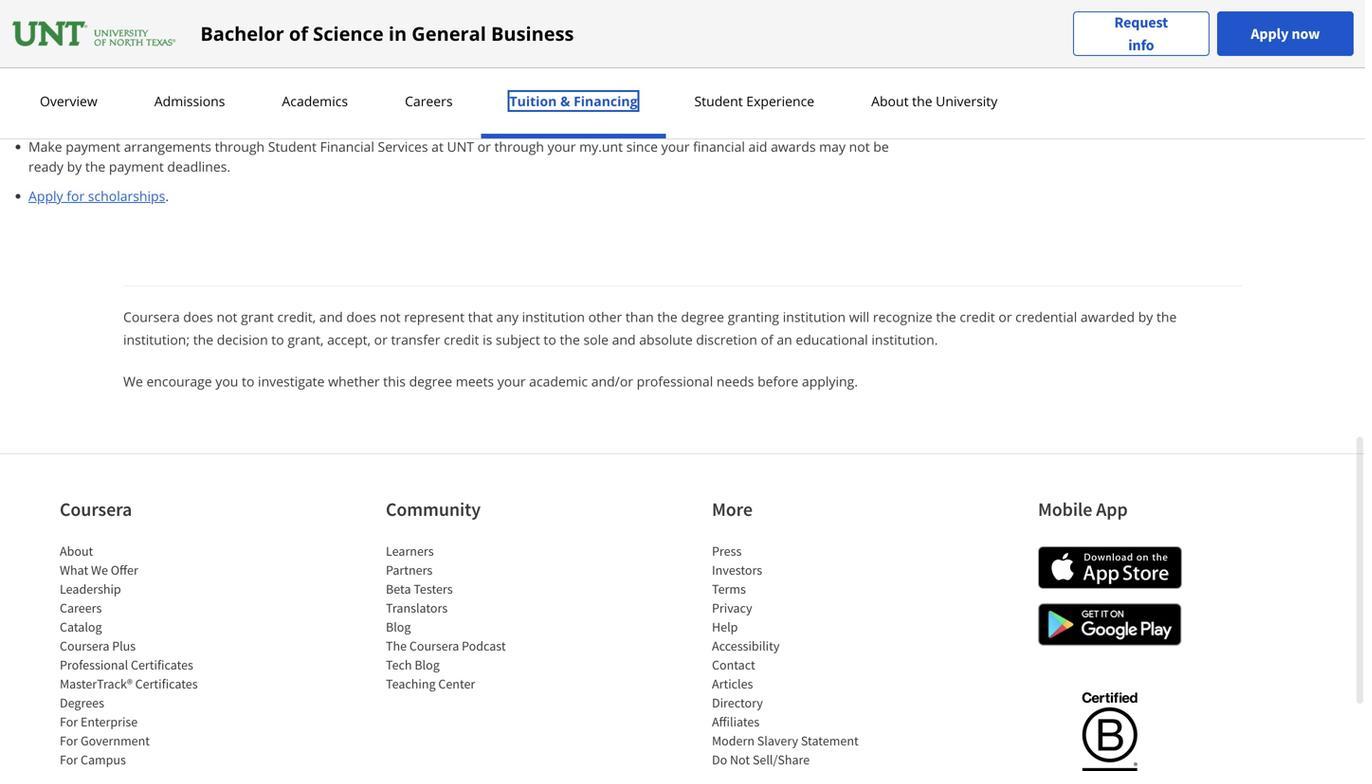 Task type: vqa. For each thing, say whether or not it's contained in the screenshot.
Plus at the left of the page
yes



Task type: locate. For each thing, give the bounding box(es) containing it.
slavery
[[758, 732, 799, 749]]

the down 'unt.'
[[118, 49, 138, 67]]

0 vertical spatial aid
[[200, 108, 219, 126]]

1 horizontal spatial in
[[329, 49, 341, 67]]

2 institution from the left
[[783, 308, 846, 326]]

you inside list item
[[250, 49, 273, 67]]

recognize
[[873, 308, 933, 326]]

payment down all
[[66, 138, 121, 156]]

any
[[497, 308, 519, 326]]

partners link
[[386, 561, 433, 579]]

to inside list item
[[108, 20, 120, 38]]

0 horizontal spatial aid
[[200, 108, 219, 126]]

list for coursera
[[60, 542, 221, 771]]

2 vertical spatial of
[[761, 331, 774, 349]]

1 horizontal spatial careers link
[[399, 92, 459, 110]]

list containing press
[[712, 542, 873, 769]]

credit left the credential
[[960, 308, 996, 326]]

that up the is
[[468, 308, 493, 326]]

your down enrollment
[[327, 108, 356, 126]]

list item containing be enrolled in and maintain at least
[[28, 78, 907, 98]]

0 vertical spatial list item
[[28, 48, 907, 68]]

than
[[626, 308, 654, 326]]

2 vertical spatial in
[[103, 79, 114, 97]]

about inside about what we offer leadership careers catalog coursera plus professional certificates mastertrack® certificates degrees for enterprise for government for campus
[[60, 542, 93, 560]]

to left grant,
[[272, 331, 284, 349]]

government
[[81, 732, 150, 749]]

0 vertical spatial that
[[89, 49, 114, 67]]

your right meets
[[498, 372, 526, 390]]

2 list item from the top
[[28, 78, 907, 98]]

1 horizontal spatial for
[[589, 49, 607, 67]]

list item down be admitted to unt. list item
[[28, 48, 907, 68]]

enrolled
[[48, 79, 99, 97]]

list item up 'cancel all pending financial aid offers/awards at your other school(s).' list item
[[28, 78, 907, 98]]

0 horizontal spatial you
[[216, 372, 238, 390]]

other up services
[[359, 108, 393, 126]]

0 horizontal spatial by
[[67, 157, 82, 175]]

2 horizontal spatial in
[[389, 20, 407, 46]]

cancel
[[28, 108, 69, 126]]

1 vertical spatial apply
[[28, 187, 63, 205]]

investors
[[712, 561, 763, 579]]

coursera down catalog
[[60, 637, 109, 654]]

0 vertical spatial and
[[118, 79, 141, 97]]

apply
[[1251, 24, 1289, 43], [28, 187, 63, 205]]

0 vertical spatial careers link
[[399, 92, 459, 110]]

your
[[427, 49, 455, 67], [327, 108, 356, 126], [548, 138, 576, 156], [662, 138, 690, 156], [498, 372, 526, 390]]

list item
[[28, 48, 907, 68], [28, 78, 907, 98], [28, 186, 907, 206]]

do not sell/share link
[[712, 751, 810, 768]]

. down deadlines.
[[165, 187, 169, 205]]

transfer up time
[[276, 49, 326, 67]]

1 list item from the top
[[28, 48, 907, 68]]

0 horizontal spatial through
[[215, 138, 265, 156]]

1 vertical spatial unt
[[447, 138, 474, 156]]

number
[[141, 49, 191, 67]]

1 vertical spatial and
[[319, 308, 343, 326]]

1 does from the left
[[183, 308, 213, 326]]

0 horizontal spatial financial
[[145, 108, 197, 126]]

list item down the make payment arrangements through student financial services at unt or through your my.unt since your financial aid awards may not be ready by the payment deadlines. list item
[[28, 186, 907, 206]]

apply for scholarships .
[[28, 187, 169, 205]]

apply for scholarships link
[[28, 187, 165, 205]]

help link
[[712, 618, 738, 635]]

transfer inside coursera does not grant credit, and does not represent that any institution other than the degree granting institution will recognize the credit or credential awarded by the institution; the decision to grant, accept, or transfer credit is subject to the sole and absolute discretion of an educational institution.
[[391, 331, 441, 349]]

1 vertical spatial transfer
[[391, 331, 441, 349]]

certificates up mastertrack® certificates link
[[131, 656, 193, 673]]

of inside list item
[[195, 49, 207, 67]]

center
[[438, 675, 475, 692]]

your down 'general'
[[427, 49, 455, 67]]

credit left the is
[[444, 331, 479, 349]]

apply now button
[[1218, 11, 1354, 56]]

1 horizontal spatial apply
[[1251, 24, 1289, 43]]

that inside list item
[[89, 49, 114, 67]]

careers link for academics link
[[399, 92, 459, 110]]

2 vertical spatial and
[[612, 331, 636, 349]]

blog up the on the bottom left of the page
[[386, 618, 411, 635]]

of left hours
[[195, 49, 207, 67]]

1 vertical spatial in
[[329, 49, 341, 67]]

0 horizontal spatial other
[[359, 108, 393, 126]]

we left encourage
[[123, 372, 143, 390]]

other up sole
[[589, 308, 622, 326]]

coursera plus link
[[60, 637, 136, 654]]

not left be
[[849, 138, 870, 156]]

list containing about
[[60, 542, 221, 771]]

tech
[[386, 656, 412, 673]]

make
[[28, 138, 62, 156]]

maintain
[[145, 79, 200, 97]]

0 horizontal spatial we
[[91, 561, 108, 579]]

institution up the educational
[[783, 308, 846, 326]]

.
[[803, 49, 807, 67], [165, 187, 169, 205]]

by right ready at the left of the page
[[67, 157, 82, 175]]

0 horizontal spatial institution
[[522, 308, 585, 326]]

0 horizontal spatial or
[[374, 331, 388, 349]]

1 vertical spatial blog
[[415, 656, 440, 673]]

1 vertical spatial we
[[91, 561, 108, 579]]

2 horizontal spatial or
[[999, 308, 1012, 326]]

the up absolute on the top of page
[[658, 308, 678, 326]]

careers link up catalog link
[[60, 599, 102, 616]]

and up pending
[[118, 79, 141, 97]]

degree right this
[[409, 372, 452, 390]]

about for about the university
[[872, 92, 909, 110]]

1 vertical spatial careers
[[60, 599, 102, 616]]

be admitted to unt. list item
[[28, 19, 907, 39]]

apply inside the apply now button
[[1251, 24, 1289, 43]]

1 vertical spatial list item
[[28, 78, 907, 98]]

2 vertical spatial be
[[28, 79, 45, 97]]

financial down student experience
[[693, 138, 745, 156]]

1 horizontal spatial financial
[[693, 138, 745, 156]]

whether
[[328, 372, 380, 390]]

institution up subject
[[522, 308, 585, 326]]

0 vertical spatial student
[[695, 92, 743, 110]]

more
[[712, 497, 753, 521]]

the
[[386, 637, 407, 654]]

of left an
[[761, 331, 774, 349]]

1 vertical spatial careers link
[[60, 599, 102, 616]]

apply down ready at the left of the page
[[28, 187, 63, 205]]

and up accept,
[[319, 308, 343, 326]]

we up leadership link
[[91, 561, 108, 579]]

list
[[19, 0, 907, 206], [60, 542, 221, 771], [386, 542, 547, 693], [712, 542, 873, 769]]

help
[[712, 618, 738, 635]]

and
[[118, 79, 141, 97], [319, 308, 343, 326], [612, 331, 636, 349]]

decision
[[217, 331, 268, 349]]

1 horizontal spatial and
[[319, 308, 343, 326]]

0 horizontal spatial in
[[103, 79, 114, 97]]

1 horizontal spatial does
[[347, 308, 376, 326]]

payment
[[66, 138, 121, 156], [109, 157, 164, 175]]

0 vertical spatial transfer
[[276, 49, 326, 67]]

0 horizontal spatial credit
[[444, 331, 479, 349]]

not left represent
[[380, 308, 401, 326]]

enrollment
[[310, 79, 379, 97]]

1 vertical spatial about
[[60, 542, 93, 560]]

0 horizontal spatial for
[[67, 187, 85, 205]]

1 vertical spatial you
[[216, 372, 238, 390]]

catalog link
[[60, 618, 102, 635]]

0 vertical spatial unt
[[398, 79, 425, 97]]

or left the credential
[[999, 308, 1012, 326]]

1 horizontal spatial you
[[250, 49, 273, 67]]

1 vertical spatial aid
[[749, 138, 768, 156]]

2 be from the top
[[28, 49, 45, 67]]

podcast
[[462, 637, 506, 654]]

coursera up the institution;
[[123, 308, 180, 326]]

about the university
[[872, 92, 998, 110]]

0 vertical spatial or
[[478, 138, 491, 156]]

unt inside make payment arrangements through student financial services at unt or through your my.unt since your financial aid awards may not be ready by the payment deadlines.
[[447, 138, 474, 156]]

1 vertical spatial .
[[165, 187, 169, 205]]

list for more
[[712, 542, 873, 769]]

request info button
[[1073, 11, 1210, 56]]

careers link for leadership link
[[60, 599, 102, 616]]

student down offers/awards
[[268, 138, 317, 156]]

in left could
[[329, 49, 341, 67]]

statement
[[801, 732, 859, 749]]

affiliates
[[712, 713, 760, 730]]

&
[[560, 92, 570, 110]]

could
[[344, 49, 378, 67]]

0 vertical spatial credit
[[960, 308, 996, 326]]

request
[[1115, 13, 1169, 32]]

careers inside about what we offer leadership careers catalog coursera plus professional certificates mastertrack® certificates degrees for enterprise for government for campus
[[60, 599, 102, 616]]

0 horizontal spatial unt
[[398, 79, 425, 97]]

apply inside list item
[[28, 187, 63, 205]]

degree inside coursera does not grant credit, and does not represent that any institution other than the degree granting institution will recognize the credit or credential awarded by the institution; the decision to grant, accept, or transfer credit is subject to the sole and absolute discretion of an educational institution.
[[681, 308, 724, 326]]

does up accept,
[[347, 308, 376, 326]]

your inside 'cancel all pending financial aid offers/awards at your other school(s).' list item
[[327, 108, 356, 126]]

offer
[[111, 561, 138, 579]]

careers down be aware that the number of hours you transfer in could impact your maximum hour limit for satisfactory academic progress .
[[405, 92, 453, 110]]

student
[[695, 92, 743, 110], [268, 138, 317, 156]]

0 horizontal spatial degree
[[409, 372, 452, 390]]

not up 'decision'
[[217, 308, 238, 326]]

cancel all pending financial aid offers/awards at your other school(s). list item
[[28, 107, 907, 127]]

list containing learners
[[386, 542, 547, 693]]

about up 'what'
[[60, 542, 93, 560]]

to left 'unt.'
[[108, 20, 120, 38]]

the right awarded
[[1157, 308, 1177, 326]]

2 vertical spatial for
[[60, 751, 78, 768]]

2 horizontal spatial not
[[849, 138, 870, 156]]

0 horizontal spatial student
[[268, 138, 317, 156]]

for down degrees link
[[60, 713, 78, 730]]

academics link
[[276, 92, 354, 110]]

0 horizontal spatial and
[[118, 79, 141, 97]]

1 vertical spatial certificates
[[135, 675, 198, 692]]

student down academic
[[695, 92, 743, 110]]

1 horizontal spatial of
[[289, 20, 308, 46]]

1 horizontal spatial or
[[478, 138, 491, 156]]

institution.
[[872, 331, 938, 349]]

0 horizontal spatial about
[[60, 542, 93, 560]]

experience
[[747, 92, 815, 110]]

0 vertical spatial careers
[[405, 92, 453, 110]]

apply left 'now' at the right of page
[[1251, 24, 1289, 43]]

0 horizontal spatial does
[[183, 308, 213, 326]]

absolute
[[639, 331, 693, 349]]

unt down 'cancel all pending financial aid offers/awards at your other school(s).' list item
[[447, 138, 474, 156]]

for right limit in the left top of the page
[[589, 49, 607, 67]]

0 vertical spatial of
[[289, 20, 308, 46]]

careers link down be aware that the number of hours you transfer in could impact your maximum hour limit for satisfactory academic progress .
[[399, 92, 459, 110]]

1 horizontal spatial institution
[[783, 308, 846, 326]]

unt down be aware that the number of hours you transfer in could impact your maximum hour limit for satisfactory academic progress .
[[398, 79, 425, 97]]

payment up scholarships
[[109, 157, 164, 175]]

0 horizontal spatial transfer
[[276, 49, 326, 67]]

aid down the 'be enrolled in and maintain at least half-time enrollment at unt'
[[200, 108, 219, 126]]

1 vertical spatial other
[[589, 308, 622, 326]]

terms
[[712, 580, 746, 597]]

apply for apply now
[[1251, 24, 1289, 43]]

and inside list item
[[118, 79, 141, 97]]

1 horizontal spatial credit
[[960, 308, 996, 326]]

or down 'cancel all pending financial aid offers/awards at your other school(s).' list item
[[478, 138, 491, 156]]

be left aware at the left
[[28, 49, 45, 67]]

of left science
[[289, 20, 308, 46]]

1 horizontal spatial about
[[872, 92, 909, 110]]

partners
[[386, 561, 433, 579]]

mastertrack® certificates link
[[60, 675, 198, 692]]

0 vertical spatial certificates
[[131, 656, 193, 673]]

to
[[108, 20, 120, 38], [272, 331, 284, 349], [544, 331, 557, 349], [242, 372, 255, 390]]

1 vertical spatial that
[[468, 308, 493, 326]]

your right since
[[662, 138, 690, 156]]

the inside make payment arrangements through student financial services at unt or through your my.unt since your financial aid awards may not be ready by the payment deadlines.
[[85, 157, 106, 175]]

general
[[412, 20, 486, 46]]

financial down maintain
[[145, 108, 197, 126]]

2 for from the top
[[60, 732, 78, 749]]

mastertrack®
[[60, 675, 133, 692]]

transfer down represent
[[391, 331, 441, 349]]

you up half- on the left top of the page
[[250, 49, 273, 67]]

the left 'decision'
[[193, 331, 213, 349]]

0 vertical spatial in
[[389, 20, 407, 46]]

degree up discretion
[[681, 308, 724, 326]]

that down university of north texas image
[[89, 49, 114, 67]]

and down than
[[612, 331, 636, 349]]

the up apply for scholarships link
[[85, 157, 106, 175]]

for enterprise link
[[60, 713, 138, 730]]

coursera inside about what we offer leadership careers catalog coursera plus professional certificates mastertrack® certificates degrees for enterprise for government for campus
[[60, 637, 109, 654]]

0 horizontal spatial .
[[165, 187, 169, 205]]

0 vertical spatial .
[[803, 49, 807, 67]]

2 horizontal spatial of
[[761, 331, 774, 349]]

before
[[758, 372, 799, 390]]

be up the cancel
[[28, 79, 45, 97]]

apply now
[[1251, 24, 1321, 43]]

0 vertical spatial for
[[589, 49, 607, 67]]

1 horizontal spatial other
[[589, 308, 622, 326]]

careers up catalog link
[[60, 599, 102, 616]]

1 vertical spatial of
[[195, 49, 207, 67]]

2 vertical spatial or
[[374, 331, 388, 349]]

0 vertical spatial about
[[872, 92, 909, 110]]

be left admitted
[[28, 20, 45, 38]]

1 be from the top
[[28, 20, 45, 38]]

0 horizontal spatial of
[[195, 49, 207, 67]]

for left scholarships
[[67, 187, 85, 205]]

to right subject
[[544, 331, 557, 349]]

by right awarded
[[1139, 308, 1154, 326]]

careers link
[[399, 92, 459, 110], [60, 599, 102, 616]]

university
[[936, 92, 998, 110]]

0 horizontal spatial blog
[[386, 618, 411, 635]]

at down school(s).
[[432, 138, 444, 156]]

coursera up tech blog link
[[410, 637, 459, 654]]

by inside coursera does not grant credit, and does not represent that any institution other than the degree granting institution will recognize the credit or credential awarded by the institution; the decision to grant, accept, or transfer credit is subject to the sole and absolute discretion of an educational institution.
[[1139, 308, 1154, 326]]

0 vertical spatial you
[[250, 49, 273, 67]]

logo of certified b corporation image
[[1071, 681, 1149, 771]]

1 horizontal spatial aid
[[749, 138, 768, 156]]

for left campus
[[60, 751, 78, 768]]

granting
[[728, 308, 780, 326]]

3 list item from the top
[[28, 186, 907, 206]]

admitted
[[48, 20, 104, 38]]

0 horizontal spatial careers
[[60, 599, 102, 616]]

1 horizontal spatial .
[[803, 49, 807, 67]]

learners partners beta testers translators blog the coursera podcast tech blog teaching center
[[386, 542, 506, 692]]

or right accept,
[[374, 331, 388, 349]]

1 vertical spatial financial
[[693, 138, 745, 156]]

in up pending
[[103, 79, 114, 97]]

certificates down professional certificates link
[[135, 675, 198, 692]]

other inside coursera does not grant credit, and does not represent that any institution other than the degree granting institution will recognize the credit or credential awarded by the institution; the decision to grant, accept, or transfer credit is subject to the sole and absolute discretion of an educational institution.
[[589, 308, 622, 326]]

1 vertical spatial for
[[60, 732, 78, 749]]

1 vertical spatial or
[[999, 308, 1012, 326]]

1 horizontal spatial not
[[380, 308, 401, 326]]

through down tuition
[[495, 138, 544, 156]]

credit
[[960, 308, 996, 326], [444, 331, 479, 349]]

for up for campus link
[[60, 732, 78, 749]]

time
[[279, 79, 307, 97]]

aid left the awards
[[749, 138, 768, 156]]

0 horizontal spatial careers link
[[60, 599, 102, 616]]

grant
[[241, 308, 274, 326]]

the
[[118, 49, 138, 67], [912, 92, 933, 110], [85, 157, 106, 175], [658, 308, 678, 326], [936, 308, 957, 326], [1157, 308, 1177, 326], [193, 331, 213, 349], [560, 331, 580, 349]]

app
[[1097, 497, 1128, 521]]

about up be
[[872, 92, 909, 110]]

leadership link
[[60, 580, 121, 597]]

does up the institution;
[[183, 308, 213, 326]]

the left university
[[912, 92, 933, 110]]

. up experience
[[803, 49, 807, 67]]

in
[[389, 20, 407, 46], [329, 49, 341, 67], [103, 79, 114, 97]]

be
[[28, 20, 45, 38], [28, 49, 45, 67], [28, 79, 45, 97]]

or
[[478, 138, 491, 156], [999, 308, 1012, 326], [374, 331, 388, 349]]

through down cancel all pending financial aid offers/awards at your other school(s).
[[215, 138, 265, 156]]

you down 'decision'
[[216, 372, 238, 390]]

in up impact
[[389, 20, 407, 46]]

blog up teaching center link
[[415, 656, 440, 673]]

2 vertical spatial list item
[[28, 186, 907, 206]]

1 horizontal spatial degree
[[681, 308, 724, 326]]

1 horizontal spatial careers
[[405, 92, 453, 110]]

unt.
[[124, 20, 154, 38]]

3 be from the top
[[28, 79, 45, 97]]

blog
[[386, 618, 411, 635], [415, 656, 440, 673]]

maximum
[[459, 49, 522, 67]]

is
[[483, 331, 492, 349]]

not inside make payment arrangements through student financial services at unt or through your my.unt since your financial aid awards may not be ready by the payment deadlines.
[[849, 138, 870, 156]]



Task type: describe. For each thing, give the bounding box(es) containing it.
progress
[[749, 49, 803, 67]]

not
[[730, 751, 750, 768]]

directory
[[712, 694, 763, 711]]

1 for from the top
[[60, 713, 78, 730]]

modern
[[712, 732, 755, 749]]

at down half-time enrollment at unt link
[[312, 108, 324, 126]]

testers
[[414, 580, 453, 597]]

science
[[313, 20, 384, 46]]

hour
[[525, 49, 555, 67]]

coursera inside the learners partners beta testers translators blog the coursera podcast tech blog teaching center
[[410, 637, 459, 654]]

apply for apply for scholarships .
[[28, 187, 63, 205]]

an
[[777, 331, 793, 349]]

admissions
[[154, 92, 225, 110]]

be admitted to unt.
[[28, 20, 154, 38]]

overview link
[[34, 92, 103, 110]]

1 vertical spatial degree
[[409, 372, 452, 390]]

beta
[[386, 580, 411, 597]]

at down impact
[[382, 79, 394, 97]]

degrees
[[60, 694, 104, 711]]

satisfactory
[[610, 49, 683, 67]]

deadlines.
[[167, 157, 231, 175]]

modern slavery statement link
[[712, 732, 859, 749]]

0 horizontal spatial not
[[217, 308, 238, 326]]

now
[[1292, 24, 1321, 43]]

coursera inside coursera does not grant credit, and does not represent that any institution other than the degree granting institution will recognize the credit or credential awarded by the institution; the decision to grant, accept, or transfer credit is subject to the sole and absolute discretion of an educational institution.
[[123, 308, 180, 326]]

offers/awards
[[222, 108, 308, 126]]

financial inside list item
[[145, 108, 197, 126]]

request info
[[1115, 13, 1169, 55]]

financial
[[320, 138, 374, 156]]

contact link
[[712, 656, 756, 673]]

about for about what we offer leadership careers catalog coursera plus professional certificates mastertrack® certificates degrees for enterprise for government for campus
[[60, 542, 93, 560]]

list item containing apply for scholarships
[[28, 186, 907, 206]]

academics
[[282, 92, 348, 110]]

business
[[491, 20, 574, 46]]

discretion
[[696, 331, 758, 349]]

for campus link
[[60, 751, 126, 768]]

that inside coursera does not grant credit, and does not represent that any institution other than the degree granting institution will recognize the credit or credential awarded by the institution; the decision to grant, accept, or transfer credit is subject to the sole and absolute discretion of an educational institution.
[[468, 308, 493, 326]]

campus
[[81, 751, 126, 768]]

1 vertical spatial credit
[[444, 331, 479, 349]]

0 vertical spatial payment
[[66, 138, 121, 156]]

hours
[[211, 49, 247, 67]]

community
[[386, 497, 481, 521]]

your inside list item
[[427, 49, 455, 67]]

1 horizontal spatial we
[[123, 372, 143, 390]]

leadership
[[60, 580, 121, 597]]

overview
[[40, 92, 97, 110]]

tuition
[[510, 92, 557, 110]]

0 vertical spatial blog
[[386, 618, 411, 635]]

translators
[[386, 599, 448, 616]]

learners link
[[386, 542, 434, 560]]

your left my.unt
[[548, 138, 576, 156]]

financial inside make payment arrangements through student financial services at unt or through your my.unt since your financial aid awards may not be ready by the payment deadlines.
[[693, 138, 745, 156]]

get it on google play image
[[1038, 603, 1183, 646]]

learners
[[386, 542, 434, 560]]

tech blog link
[[386, 656, 440, 673]]

the left sole
[[560, 331, 580, 349]]

do
[[712, 751, 728, 768]]

impact
[[382, 49, 424, 67]]

tuition & financing link
[[504, 92, 643, 110]]

what
[[60, 561, 88, 579]]

by inside make payment arrangements through student financial services at unt or through your my.unt since your financial aid awards may not be ready by the payment deadlines.
[[67, 157, 82, 175]]

at inside make payment arrangements through student financial services at unt or through your my.unt since your financial aid awards may not be ready by the payment deadlines.
[[432, 138, 444, 156]]

scholarships
[[88, 187, 165, 205]]

download on the app store image
[[1038, 546, 1183, 589]]

at left least
[[203, 79, 215, 97]]

this
[[383, 372, 406, 390]]

or inside make payment arrangements through student financial services at unt or through your my.unt since your financial aid awards may not be ready by the payment deadlines.
[[478, 138, 491, 156]]

represent
[[404, 308, 465, 326]]

be for be aware that the number of hours you transfer in could impact your maximum hour limit for satisfactory academic progress .
[[28, 49, 45, 67]]

3 for from the top
[[60, 751, 78, 768]]

and/or
[[592, 372, 634, 390]]

credential
[[1016, 308, 1078, 326]]

teaching
[[386, 675, 436, 692]]

press link
[[712, 542, 742, 560]]

2 does from the left
[[347, 308, 376, 326]]

my.unt
[[580, 138, 623, 156]]

articles
[[712, 675, 753, 692]]

enterprise
[[81, 713, 138, 730]]

list item containing be aware that the number of hours you transfer in could impact your maximum hour limit for
[[28, 48, 907, 68]]

1 horizontal spatial blog
[[415, 656, 440, 673]]

the right the recognize
[[936, 308, 957, 326]]

the coursera podcast link
[[386, 637, 506, 654]]

accept,
[[327, 331, 371, 349]]

professional
[[60, 656, 128, 673]]

bachelor of science in general business
[[200, 20, 574, 46]]

about link
[[60, 542, 93, 560]]

aid inside list item
[[200, 108, 219, 126]]

arrangements
[[124, 138, 211, 156]]

academic
[[686, 49, 746, 67]]

1 horizontal spatial student
[[695, 92, 743, 110]]

unt inside list item
[[398, 79, 425, 97]]

encourage
[[146, 372, 212, 390]]

accessibility
[[712, 637, 780, 654]]

about what we offer leadership careers catalog coursera plus professional certificates mastertrack® certificates degrees for enterprise for government for campus
[[60, 542, 198, 768]]

pending
[[90, 108, 141, 126]]

list for community
[[386, 542, 547, 693]]

be for be admitted to unt.
[[28, 20, 45, 38]]

what we offer link
[[60, 561, 138, 579]]

to down 'decision'
[[242, 372, 255, 390]]

of inside coursera does not grant credit, and does not represent that any institution other than the degree granting institution will recognize the credit or credential awarded by the institution; the decision to grant, accept, or transfer credit is subject to the sole and absolute discretion of an educational institution.
[[761, 331, 774, 349]]

make payment arrangements through student financial services at unt or through your my.unt since your financial aid awards may not be ready by the payment deadlines. list item
[[28, 137, 907, 176]]

list containing be admitted to unt.
[[19, 0, 907, 206]]

we inside about what we offer leadership careers catalog coursera plus professional certificates mastertrack® certificates degrees for enterprise for government for campus
[[91, 561, 108, 579]]

beta testers link
[[386, 580, 453, 597]]

info
[[1129, 36, 1155, 55]]

the inside list item
[[118, 49, 138, 67]]

coursera does not grant credit, and does not represent that any institution other than the degree granting institution will recognize the credit or credential awarded by the institution; the decision to grant, accept, or transfer credit is subject to the sole and absolute discretion of an educational institution.
[[123, 308, 1177, 349]]

accessibility link
[[712, 637, 780, 654]]

for government link
[[60, 732, 150, 749]]

educational
[[796, 331, 868, 349]]

aid inside make payment arrangements through student financial services at unt or through your my.unt since your financial aid awards may not be ready by the payment deadlines.
[[749, 138, 768, 156]]

university of north texas image
[[11, 18, 178, 49]]

needs
[[717, 372, 754, 390]]

investigate
[[258, 372, 325, 390]]

coursera up about link
[[60, 497, 132, 521]]

tuition & financing
[[510, 92, 638, 110]]

awards
[[771, 138, 816, 156]]

1 institution from the left
[[522, 308, 585, 326]]

student inside make payment arrangements through student financial services at unt or through your my.unt since your financial aid awards may not be ready by the payment deadlines.
[[268, 138, 317, 156]]

articles link
[[712, 675, 753, 692]]

about the university link
[[866, 92, 1004, 110]]

admissions link
[[149, 92, 231, 110]]

1 through from the left
[[215, 138, 265, 156]]

limit
[[558, 49, 586, 67]]

since
[[627, 138, 658, 156]]

be for be enrolled in and maintain at least half-time enrollment at unt
[[28, 79, 45, 97]]

other inside list item
[[359, 108, 393, 126]]

press
[[712, 542, 742, 560]]

1 vertical spatial payment
[[109, 157, 164, 175]]

academic
[[529, 372, 588, 390]]

2 through from the left
[[495, 138, 544, 156]]



